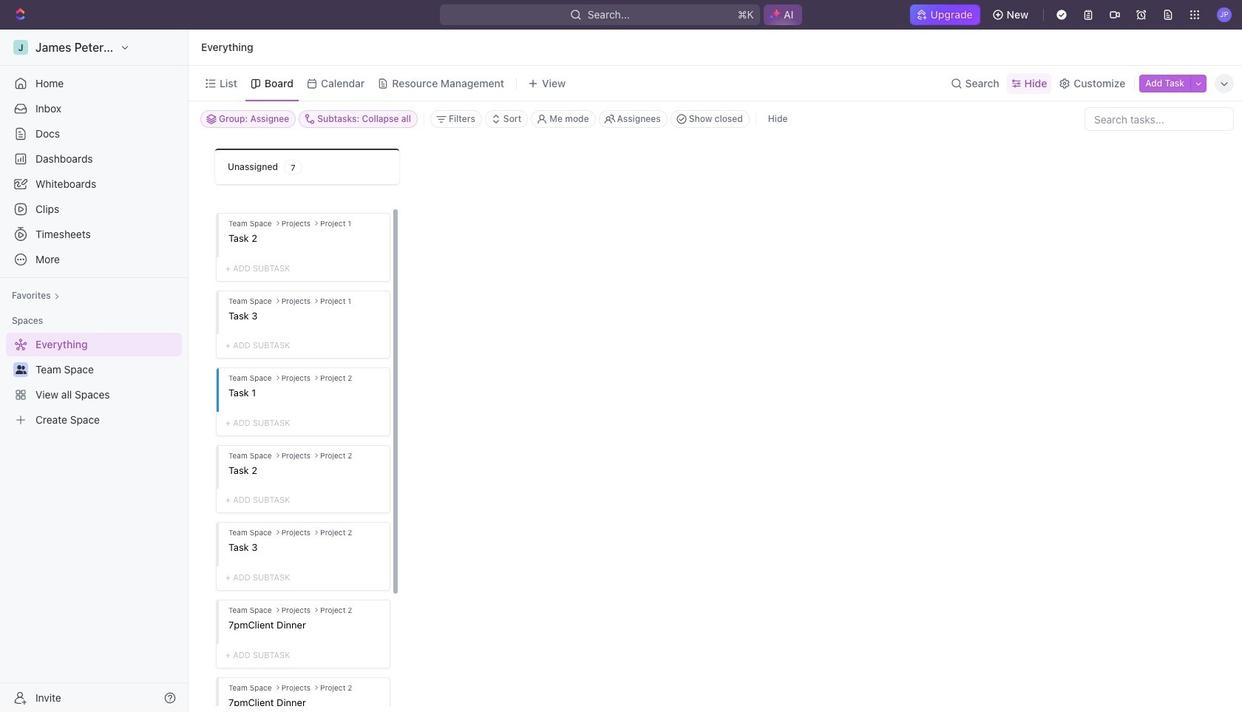 Task type: locate. For each thing, give the bounding box(es) containing it.
sidebar navigation
[[0, 30, 192, 712]]

Search tasks... text field
[[1086, 108, 1234, 130]]

user group image
[[15, 365, 26, 374]]

tree
[[6, 333, 182, 432]]



Task type: describe. For each thing, give the bounding box(es) containing it.
james peterson's workspace, , element
[[13, 40, 28, 55]]

tree inside sidebar navigation
[[6, 333, 182, 432]]



Task type: vqa. For each thing, say whether or not it's contained in the screenshot.
user group image
yes



